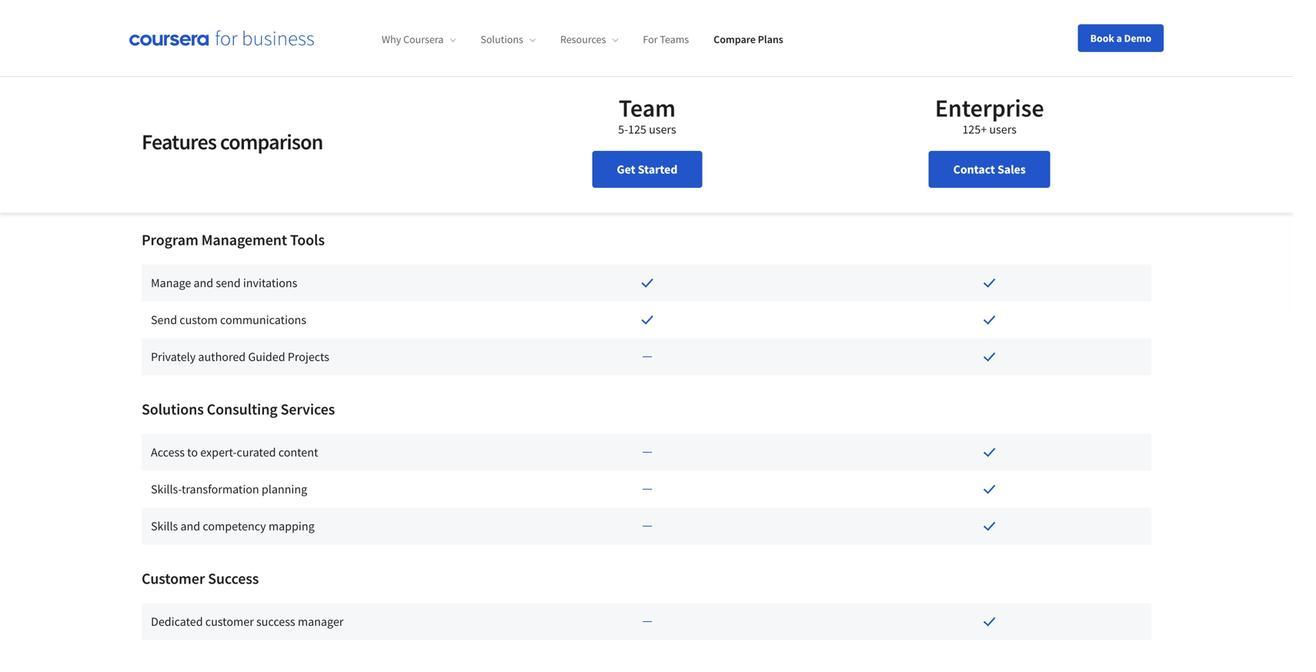 Task type: vqa. For each thing, say whether or not it's contained in the screenshot.
the bottommost the University of Illinois at Urbana-Champaign logo
no



Task type: describe. For each thing, give the bounding box(es) containing it.
enterprise
[[936, 92, 1045, 123]]

teams
[[660, 33, 689, 46]]

for teams
[[643, 33, 689, 46]]

team
[[619, 92, 676, 123]]

mapping
[[269, 519, 315, 534]]

resources
[[561, 33, 606, 46]]

customer
[[205, 614, 254, 630]]

resources link
[[561, 33, 619, 46]]

manage and send invitations
[[151, 275, 298, 291]]

contact sales link
[[929, 151, 1051, 188]]

and for send
[[194, 275, 213, 291]]

send
[[216, 275, 241, 291]]

custom
[[180, 312, 218, 328]]

customer
[[142, 569, 205, 588]]

300+
[[151, 124, 175, 140]]

management
[[201, 230, 287, 250]]

to
[[187, 445, 198, 460]]

industry
[[151, 14, 194, 29]]

users inside enterprise 125+ users
[[990, 122, 1017, 137]]

why
[[382, 33, 401, 46]]

comparison
[[220, 128, 323, 155]]

5-
[[619, 122, 628, 137]]

send custom communications
[[151, 312, 307, 328]]

0 vertical spatial and
[[262, 14, 282, 29]]

manage
[[151, 275, 191, 291]]

manager
[[298, 614, 344, 630]]

services
[[281, 400, 335, 419]]

transformation
[[182, 482, 259, 497]]

get started link
[[593, 151, 703, 188]]

solutions for solutions consulting services
[[142, 400, 204, 419]]

features comparison
[[142, 128, 323, 155]]

coursera for business image
[[129, 30, 314, 46]]

get started
[[617, 162, 678, 177]]

skills and competency mapping
[[151, 519, 315, 534]]

dedicated
[[151, 614, 203, 630]]

compare plans
[[714, 33, 784, 46]]

send
[[151, 312, 177, 328]]

access
[[151, 445, 185, 460]]

guided
[[248, 349, 285, 365]]

300+ skillsets: job-based content recommendations
[[151, 124, 418, 140]]

skillsets:
[[178, 124, 225, 140]]

access to expert-curated content
[[151, 445, 318, 460]]

why coursera link
[[382, 33, 456, 46]]

competency
[[203, 519, 266, 534]]

demo
[[1125, 31, 1152, 45]]

consulting
[[207, 400, 278, 419]]



Task type: locate. For each thing, give the bounding box(es) containing it.
success
[[208, 569, 259, 588]]

users right 125
[[649, 122, 677, 137]]

0 horizontal spatial users
[[649, 122, 677, 137]]

program
[[142, 230, 198, 250]]

content up planning at the bottom left
[[279, 445, 318, 460]]

plans
[[758, 33, 784, 46]]

success
[[256, 614, 295, 630]]

125
[[628, 122, 647, 137]]

coursera
[[404, 33, 444, 46]]

team 5-125 users
[[619, 92, 677, 137]]

based
[[248, 124, 279, 140]]

skills-transformation planning
[[151, 482, 307, 497]]

communications
[[220, 312, 307, 328]]

projects
[[288, 349, 330, 365]]

skills-
[[151, 482, 182, 497]]

0 vertical spatial solutions
[[481, 33, 524, 46]]

1 vertical spatial content
[[279, 445, 318, 460]]

solutions consulting services
[[142, 400, 335, 419]]

0 vertical spatial content
[[281, 124, 321, 140]]

for teams link
[[643, 33, 689, 46]]

privately
[[151, 349, 196, 365]]

solutions for solutions 'link'
[[481, 33, 524, 46]]

and left send
[[194, 275, 213, 291]]

customer success
[[142, 569, 259, 588]]

solutions
[[481, 33, 524, 46], [142, 400, 204, 419]]

125+
[[963, 122, 987, 137]]

for
[[643, 33, 658, 46]]

0 horizontal spatial solutions
[[142, 400, 204, 419]]

solutions link
[[481, 33, 536, 46]]

content for based
[[281, 124, 321, 140]]

contact
[[954, 162, 996, 177]]

content right based
[[281, 124, 321, 140]]

and
[[262, 14, 282, 29], [194, 275, 213, 291], [181, 519, 200, 534]]

1 vertical spatial and
[[194, 275, 213, 291]]

a
[[1117, 31, 1123, 45]]

users
[[649, 122, 677, 137], [990, 122, 1017, 137]]

book a demo
[[1091, 31, 1152, 45]]

users right 125+
[[990, 122, 1017, 137]]

1 users from the left
[[649, 122, 677, 137]]

recommendations
[[323, 124, 418, 140]]

insights
[[219, 14, 259, 29]]

why coursera
[[382, 33, 444, 46]]

privately authored guided projects
[[151, 349, 330, 365]]

contact sales
[[954, 162, 1026, 177]]

benchmarking
[[284, 14, 359, 29]]

job-
[[227, 124, 248, 140]]

skill
[[196, 14, 217, 29]]

2 vertical spatial and
[[181, 519, 200, 534]]

1 horizontal spatial users
[[990, 122, 1017, 137]]

program management tools
[[142, 230, 325, 250]]

compare
[[714, 33, 756, 46]]

industry skill insights and benchmarking
[[151, 14, 359, 29]]

users inside team 5-125 users
[[649, 122, 677, 137]]

book a demo button
[[1079, 24, 1165, 52]]

1 vertical spatial solutions
[[142, 400, 204, 419]]

expert-
[[200, 445, 237, 460]]

authored
[[198, 349, 246, 365]]

curated
[[237, 445, 276, 460]]

features
[[142, 128, 216, 155]]

planning
[[262, 482, 307, 497]]

2 users from the left
[[990, 122, 1017, 137]]

enterprise 125+ users
[[936, 92, 1045, 137]]

content
[[281, 124, 321, 140], [279, 445, 318, 460]]

skills
[[151, 519, 178, 534]]

tools
[[290, 230, 325, 250]]

dedicated customer success manager
[[151, 614, 344, 630]]

content for curated
[[279, 445, 318, 460]]

and for competency
[[181, 519, 200, 534]]

book
[[1091, 31, 1115, 45]]

and right skills
[[181, 519, 200, 534]]

started
[[638, 162, 678, 177]]

compare plans link
[[714, 33, 784, 46]]

get
[[617, 162, 636, 177]]

invitations
[[243, 275, 298, 291]]

1 horizontal spatial solutions
[[481, 33, 524, 46]]

and right "insights" on the top
[[262, 14, 282, 29]]

sales
[[998, 162, 1026, 177]]



